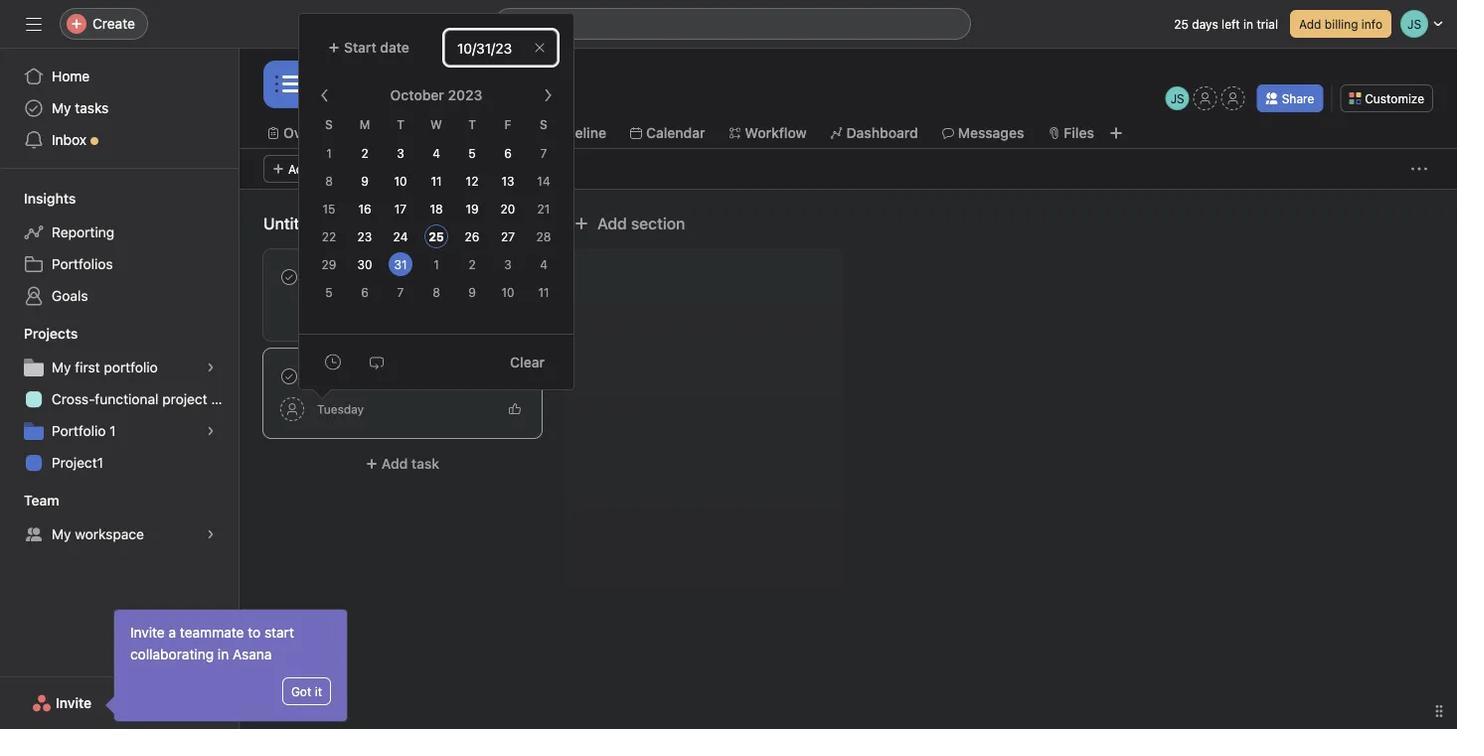 Task type: locate. For each thing, give the bounding box(es) containing it.
1 vertical spatial add task
[[382, 456, 439, 472]]

1 vertical spatial portfolio 1 link
[[12, 415, 227, 447]]

3 down 27
[[504, 258, 512, 272]]

2 add task button from the top
[[263, 446, 542, 482]]

1 horizontal spatial 3
[[504, 258, 512, 272]]

add tab image
[[1108, 125, 1124, 141]]

0 vertical spatial portfolio
[[408, 60, 462, 77]]

2 down the 26
[[468, 258, 476, 272]]

0 horizontal spatial 9
[[361, 174, 369, 188]]

10 down 27
[[501, 286, 514, 300]]

my inside my first portfolio link
[[52, 359, 71, 376]]

search list box
[[494, 8, 971, 40]]

0 vertical spatial 7
[[540, 147, 547, 161]]

25 for 25
[[429, 230, 444, 244]]

add task for 2nd the add task button
[[382, 456, 439, 472]]

my left first
[[52, 359, 71, 376]]

10
[[394, 174, 407, 188], [501, 286, 514, 300]]

1 vertical spatial in
[[218, 647, 229, 663]]

6 down 30 in the left of the page
[[361, 286, 369, 300]]

1 down overview on the top left of page
[[326, 147, 332, 161]]

3
[[397, 147, 404, 161], [504, 258, 512, 272]]

18
[[430, 202, 443, 216]]

in right left
[[1243, 17, 1253, 31]]

in
[[1243, 17, 1253, 31], [218, 647, 229, 663]]

add time image
[[325, 354, 341, 370]]

0 vertical spatial 9
[[361, 174, 369, 188]]

0 vertical spatial add task button
[[263, 155, 346, 183]]

portfolios down 'reporting'
[[52, 256, 113, 272]]

7 down the 31 at the top left of the page
[[397, 286, 404, 300]]

date
[[380, 39, 409, 56]]

5 down board at the top left
[[468, 147, 476, 161]]

1 vertical spatial 4
[[540, 258, 547, 272]]

0 horizontal spatial invite
[[56, 695, 92, 712]]

11 up "18"
[[431, 174, 442, 188]]

2 vertical spatial task
[[411, 456, 439, 472]]

portfolio 1
[[408, 60, 472, 77], [52, 423, 116, 439]]

0 vertical spatial 10
[[394, 174, 407, 188]]

0 horizontal spatial add task
[[288, 162, 338, 176]]

3 my from the top
[[52, 526, 71, 543]]

portfolio
[[104, 359, 158, 376]]

1
[[466, 60, 472, 77], [326, 147, 332, 161], [434, 258, 439, 272], [335, 269, 341, 285], [110, 423, 116, 439]]

1 horizontal spatial add task
[[382, 456, 439, 472]]

my first portfolio link
[[12, 352, 227, 384]]

invite inside invite button
[[56, 695, 92, 712]]

1 horizontal spatial 11
[[538, 286, 549, 300]]

4 down 'w'
[[432, 147, 440, 161]]

None text field
[[323, 80, 405, 115]]

0 horizontal spatial portfolio 1
[[52, 423, 116, 439]]

0 vertical spatial invite
[[130, 625, 165, 641]]

1 vertical spatial portfolios link
[[12, 248, 227, 280]]

start
[[344, 39, 376, 56]]

my left "tasks" on the left top of the page
[[52, 100, 71, 116]]

previous month image
[[317, 87, 333, 103]]

1 up project1 link
[[110, 423, 116, 439]]

create button
[[60, 8, 148, 40]]

0 horizontal spatial portfolios
[[52, 256, 113, 272]]

1 vertical spatial 9
[[468, 286, 476, 300]]

home
[[52, 68, 90, 84]]

1 inside projects element
[[110, 423, 116, 439]]

0 horizontal spatial portfolios link
[[12, 248, 227, 280]]

0 horizontal spatial 8
[[325, 174, 333, 188]]

0 vertical spatial completed image
[[277, 265, 301, 289]]

t down october
[[397, 117, 404, 131]]

1 left 30 in the left of the page
[[335, 269, 341, 285]]

0 horizontal spatial 3
[[397, 147, 404, 161]]

0 vertical spatial 25
[[1174, 17, 1189, 31]]

1 horizontal spatial portfolios link
[[327, 58, 388, 80]]

0 vertical spatial portfolios link
[[327, 58, 388, 80]]

1 horizontal spatial 5
[[468, 147, 476, 161]]

s
[[325, 117, 333, 131], [540, 117, 548, 131]]

8 up 15
[[325, 174, 333, 188]]

calendar
[[646, 125, 705, 141]]

trial
[[1257, 17, 1278, 31]]

2
[[361, 147, 368, 161], [468, 258, 476, 272]]

0 horizontal spatial 6
[[361, 286, 369, 300]]

portfolio 1 up project1
[[52, 423, 116, 439]]

to
[[248, 625, 261, 641]]

25 left days
[[1174, 17, 1189, 31]]

set to repeat image
[[369, 354, 385, 370]]

portfolio up october 2023
[[408, 60, 462, 77]]

portfolio 1 link
[[408, 58, 472, 80], [12, 415, 227, 447]]

1 horizontal spatial s
[[540, 117, 548, 131]]

task for 2nd the add task button
[[411, 456, 439, 472]]

5
[[468, 147, 476, 161], [325, 286, 333, 300]]

s down next month icon
[[540, 117, 548, 131]]

more actions image
[[1411, 161, 1427, 177]]

5 down task 1
[[325, 286, 333, 300]]

invite inside the invite a teammate to start collaborating in asana got it
[[130, 625, 165, 641]]

1 vertical spatial invite
[[56, 695, 92, 712]]

2 my from the top
[[52, 359, 71, 376]]

completed image left task 1
[[277, 265, 301, 289]]

tuesday
[[317, 403, 364, 416]]

list image
[[275, 73, 299, 96]]

0 horizontal spatial 4
[[432, 147, 440, 161]]

project
[[162, 391, 207, 407]]

functional
[[95, 391, 159, 407]]

portfolio inside projects element
[[52, 423, 106, 439]]

portfolios down 'start'
[[327, 60, 388, 77]]

1 horizontal spatial 4
[[540, 258, 547, 272]]

portfolio
[[408, 60, 462, 77], [52, 423, 106, 439]]

portfolio 1 inside projects element
[[52, 423, 116, 439]]

1 vertical spatial 25
[[429, 230, 444, 244]]

0 vertical spatial 8
[[325, 174, 333, 188]]

left
[[1222, 17, 1240, 31]]

add for add section button
[[597, 214, 627, 233]]

0 vertical spatial task
[[314, 162, 338, 176]]

0 horizontal spatial s
[[325, 117, 333, 131]]

25
[[1174, 17, 1189, 31], [429, 230, 444, 244]]

completed image left "add time" image
[[277, 365, 301, 389]]

completed image for completed checkbox
[[277, 365, 301, 389]]

list link
[[369, 122, 408, 144]]

1 horizontal spatial invite
[[130, 625, 165, 641]]

workspace
[[75, 526, 144, 543]]

1 horizontal spatial 25
[[1174, 17, 1189, 31]]

0 vertical spatial 2
[[361, 147, 368, 161]]

portfolio 1 link down functional
[[12, 415, 227, 447]]

add task button down the tuesday
[[263, 446, 542, 482]]

7 up 14
[[540, 147, 547, 161]]

invite
[[130, 625, 165, 641], [56, 695, 92, 712]]

0 horizontal spatial portfolio
[[52, 423, 106, 439]]

1 horizontal spatial 6
[[504, 147, 512, 161]]

3 down list
[[397, 147, 404, 161]]

portfolios link down 'start'
[[327, 58, 388, 80]]

0 vertical spatial in
[[1243, 17, 1253, 31]]

1 vertical spatial 10
[[501, 286, 514, 300]]

11 down 28
[[538, 286, 549, 300]]

portfolios link
[[327, 58, 388, 80], [12, 248, 227, 280]]

my first portfolio
[[52, 359, 158, 376]]

0 vertical spatial 3
[[397, 147, 404, 161]]

6 up 13
[[504, 147, 512, 161]]

11
[[431, 174, 442, 188], [538, 286, 549, 300]]

portfolios
[[327, 60, 388, 77], [52, 256, 113, 272]]

1 horizontal spatial portfolio 1
[[408, 60, 472, 77]]

t down 2023
[[468, 117, 476, 131]]

1 vertical spatial portfolio 1
[[52, 423, 116, 439]]

add for 2nd the add task button
[[382, 456, 408, 472]]

hide sidebar image
[[26, 16, 42, 32]]

1 horizontal spatial t
[[468, 117, 476, 131]]

start
[[264, 625, 294, 641]]

2 down m
[[361, 147, 368, 161]]

reporting
[[52, 224, 114, 241]]

1 s from the left
[[325, 117, 333, 131]]

1 horizontal spatial 7
[[540, 147, 547, 161]]

9 down the 26
[[468, 286, 476, 300]]

1 vertical spatial 7
[[397, 286, 404, 300]]

27
[[501, 230, 515, 244]]

october 2023 button
[[377, 78, 515, 113]]

add task button down overview link
[[263, 155, 346, 183]]

files
[[1064, 125, 1094, 141]]

7
[[540, 147, 547, 161], [397, 286, 404, 300]]

1 right the 31 at the top left of the page
[[434, 258, 439, 272]]

1 horizontal spatial portfolio
[[408, 60, 462, 77]]

0 horizontal spatial portfolio 1 link
[[12, 415, 227, 447]]

portfolio up project1
[[52, 423, 106, 439]]

29
[[322, 258, 336, 272]]

8 down "18"
[[432, 286, 440, 300]]

dashboard link
[[830, 122, 918, 144]]

add task image
[[488, 216, 504, 232]]

25 for 25 days left in trial
[[1174, 17, 1189, 31]]

1 vertical spatial my
[[52, 359, 71, 376]]

0 vertical spatial portfolio 1
[[408, 60, 472, 77]]

in down teammate
[[218, 647, 229, 663]]

see details, my first portfolio image
[[205, 362, 217, 374]]

teams element
[[0, 483, 239, 555]]

1 horizontal spatial portfolios
[[327, 60, 388, 77]]

add section button
[[566, 206, 693, 242]]

my down team
[[52, 526, 71, 543]]

f
[[504, 117, 511, 131]]

2 completed image from the top
[[277, 365, 301, 389]]

got
[[291, 685, 311, 699]]

1 completed image from the top
[[277, 265, 301, 289]]

25 days left in trial
[[1174, 17, 1278, 31]]

9
[[361, 174, 369, 188], [468, 286, 476, 300]]

0 horizontal spatial 2
[[361, 147, 368, 161]]

0 vertical spatial my
[[52, 100, 71, 116]]

portfolio 1 up october 2023
[[408, 60, 472, 77]]

my for my first portfolio
[[52, 359, 71, 376]]

portfolios link down 'reporting'
[[12, 248, 227, 280]]

1 vertical spatial portfolios
[[52, 256, 113, 272]]

1 vertical spatial 5
[[325, 286, 333, 300]]

0 horizontal spatial 11
[[431, 174, 442, 188]]

projects button
[[0, 324, 78, 344]]

clear due date image
[[534, 42, 546, 54]]

it
[[315, 685, 322, 699]]

10 up 17 in the left top of the page
[[394, 174, 407, 188]]

search
[[528, 15, 572, 32]]

add
[[1299, 17, 1321, 31], [288, 162, 311, 176], [597, 214, 627, 233], [382, 456, 408, 472]]

1 vertical spatial 2
[[468, 258, 476, 272]]

calendar link
[[630, 122, 705, 144]]

my inside my workspace link
[[52, 526, 71, 543]]

2 vertical spatial my
[[52, 526, 71, 543]]

Due date text field
[[444, 30, 558, 66]]

0 vertical spatial add task
[[288, 162, 338, 176]]

1 vertical spatial add task button
[[263, 446, 542, 482]]

0 horizontal spatial 25
[[429, 230, 444, 244]]

list
[[384, 125, 408, 141]]

reporting link
[[12, 217, 227, 248]]

add task
[[288, 162, 338, 176], [382, 456, 439, 472]]

add for 1st the add task button
[[288, 162, 311, 176]]

files link
[[1048, 122, 1094, 144]]

cross-
[[52, 391, 95, 407]]

1 vertical spatial portfolio
[[52, 423, 106, 439]]

completed image
[[277, 265, 301, 289], [277, 365, 301, 389]]

1 horizontal spatial 2
[[468, 258, 476, 272]]

s down previous month image
[[325, 117, 333, 131]]

my workspace
[[52, 526, 144, 543]]

25 down "18"
[[429, 230, 444, 244]]

insights element
[[0, 181, 239, 316]]

0 horizontal spatial t
[[397, 117, 404, 131]]

1 vertical spatial 8
[[432, 286, 440, 300]]

1 vertical spatial task
[[304, 269, 331, 285]]

4
[[432, 147, 440, 161], [540, 258, 547, 272]]

cross-functional project plan
[[52, 391, 238, 407]]

overview
[[283, 125, 345, 141]]

invite for invite
[[56, 695, 92, 712]]

board link
[[432, 122, 487, 144]]

add task button
[[263, 155, 346, 183], [263, 446, 542, 482]]

messages link
[[942, 122, 1024, 144]]

1 horizontal spatial in
[[1243, 17, 1253, 31]]

0 vertical spatial 6
[[504, 147, 512, 161]]

2023
[[448, 87, 482, 103]]

portfolio 1 link up october 2023
[[408, 58, 472, 80]]

1 my from the top
[[52, 100, 71, 116]]

my inside my tasks link
[[52, 100, 71, 116]]

9 up 16
[[361, 174, 369, 188]]

t
[[397, 117, 404, 131], [468, 117, 476, 131]]

projects element
[[0, 316, 239, 483]]

1 horizontal spatial portfolio 1 link
[[408, 58, 472, 80]]

0 horizontal spatial in
[[218, 647, 229, 663]]

1 vertical spatial completed image
[[277, 365, 301, 389]]

0 horizontal spatial 10
[[394, 174, 407, 188]]

4 down 28
[[540, 258, 547, 272]]



Task type: vqa. For each thing, say whether or not it's contained in the screenshot.
Add Items To Starred icon
no



Task type: describe. For each thing, give the bounding box(es) containing it.
2 t from the left
[[468, 117, 476, 131]]

31
[[394, 258, 407, 272]]

invite button
[[19, 686, 105, 722]]

board
[[448, 125, 487, 141]]

info
[[1361, 17, 1382, 31]]

tasks
[[75, 100, 109, 116]]

1 add task button from the top
[[263, 155, 346, 183]]

0 vertical spatial portfolio 1 link
[[408, 58, 472, 80]]

tuesday button
[[317, 403, 364, 416]]

0 vertical spatial 11
[[431, 174, 442, 188]]

13
[[501, 174, 514, 188]]

0 vertical spatial 5
[[468, 147, 476, 161]]

home link
[[12, 61, 227, 92]]

billing
[[1325, 17, 1358, 31]]

my tasks
[[52, 100, 109, 116]]

28
[[536, 230, 551, 244]]

start date
[[344, 39, 409, 56]]

js button
[[1165, 86, 1189, 110]]

add billing info button
[[1290, 10, 1391, 38]]

goals
[[52, 288, 88, 304]]

next month image
[[540, 87, 556, 103]]

15
[[323, 202, 335, 216]]

inbox link
[[12, 124, 227, 156]]

task 1
[[304, 269, 341, 285]]

1 up 2023
[[466, 60, 472, 77]]

add billing info
[[1299, 17, 1382, 31]]

insights button
[[0, 189, 76, 209]]

share button
[[1257, 84, 1323, 112]]

team button
[[0, 491, 59, 511]]

october
[[390, 87, 444, 103]]

14
[[537, 174, 550, 188]]

days
[[1192, 17, 1218, 31]]

1 vertical spatial 11
[[538, 286, 549, 300]]

17
[[394, 202, 407, 216]]

add task for 1st the add task button
[[288, 162, 338, 176]]

got it button
[[282, 678, 331, 706]]

20
[[501, 202, 515, 216]]

invite for invite a teammate to start collaborating in asana got it
[[130, 625, 165, 641]]

19
[[466, 202, 479, 216]]

16
[[358, 202, 371, 216]]

completed image for completed option at the top left of page
[[277, 265, 301, 289]]

my tasks link
[[12, 92, 227, 124]]

2 s from the left
[[540, 117, 548, 131]]

cross-functional project plan link
[[12, 384, 238, 415]]

1 t from the left
[[397, 117, 404, 131]]

w
[[430, 117, 442, 131]]

dashboard
[[846, 125, 918, 141]]

0 vertical spatial 4
[[432, 147, 440, 161]]

teammate
[[180, 625, 244, 641]]

m
[[359, 117, 370, 131]]

project1 link
[[12, 447, 227, 479]]

in inside the invite a teammate to start collaborating in asana got it
[[218, 647, 229, 663]]

30
[[357, 258, 372, 272]]

invite a teammate to start collaborating in asana got it
[[130, 625, 322, 699]]

add section
[[597, 214, 685, 233]]

plan
[[211, 391, 238, 407]]

Completed checkbox
[[277, 365, 301, 389]]

global element
[[0, 49, 239, 168]]

1 vertical spatial 3
[[504, 258, 512, 272]]

project1
[[52, 455, 103, 471]]

task for 1st the add task button
[[314, 162, 338, 176]]

start date button
[[315, 30, 428, 66]]

asana
[[233, 647, 272, 663]]

0 horizontal spatial 7
[[397, 286, 404, 300]]

share
[[1282, 91, 1314, 105]]

1 horizontal spatial 9
[[468, 286, 476, 300]]

customize button
[[1340, 84, 1433, 112]]

26
[[465, 230, 479, 244]]

0 likes. click to like this task image
[[509, 404, 521, 415]]

12
[[466, 174, 478, 188]]

customize
[[1365, 91, 1424, 105]]

create
[[92, 15, 135, 32]]

overview link
[[267, 122, 345, 144]]

portfolios inside insights element
[[52, 256, 113, 272]]

untitled section
[[263, 214, 380, 233]]

invite a teammate to start collaborating in asana tooltip
[[108, 610, 347, 722]]

timeline link
[[535, 122, 606, 144]]

timeline
[[551, 125, 606, 141]]

my for my tasks
[[52, 100, 71, 116]]

collaborating
[[130, 647, 214, 663]]

24
[[393, 230, 408, 244]]

js
[[1170, 91, 1184, 105]]

a
[[169, 625, 176, 641]]

0 vertical spatial portfolios
[[327, 60, 388, 77]]

team
[[24, 492, 59, 509]]

21
[[537, 202, 550, 216]]

search button
[[494, 8, 971, 40]]

goals link
[[12, 280, 227, 312]]

section
[[631, 214, 685, 233]]

my workspace link
[[12, 519, 227, 551]]

workflow
[[745, 125, 807, 141]]

add to starred image
[[443, 89, 459, 105]]

insights
[[24, 190, 76, 207]]

Completed checkbox
[[277, 265, 301, 289]]

clear button
[[497, 344, 558, 380]]

projects
[[24, 325, 78, 342]]

1 horizontal spatial 8
[[432, 286, 440, 300]]

see details, my workspace image
[[205, 529, 217, 541]]

clear
[[510, 354, 545, 370]]

see details, portfolio 1 image
[[205, 425, 217, 437]]

workflow link
[[729, 122, 807, 144]]

1 horizontal spatial 10
[[501, 286, 514, 300]]

my for my workspace
[[52, 526, 71, 543]]

inbox
[[52, 132, 87, 148]]

1 vertical spatial 6
[[361, 286, 369, 300]]

0 horizontal spatial 5
[[325, 286, 333, 300]]

first
[[75, 359, 100, 376]]



